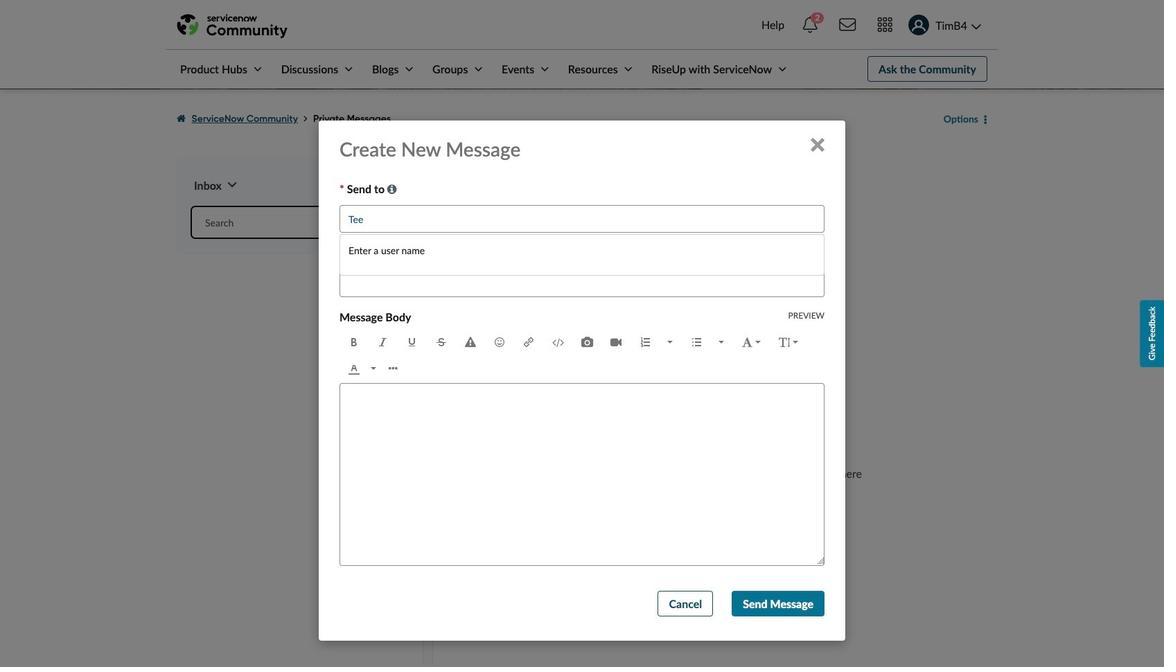 Task type: describe. For each thing, give the bounding box(es) containing it.
insert photos image
[[581, 336, 593, 347]]

insert/edit link image
[[523, 336, 534, 347]]

insert emoji image
[[494, 336, 505, 347]]

bold image
[[349, 336, 360, 347]]

insert a spoiler tag image
[[465, 336, 476, 347]]

close image
[[811, 138, 825, 152]]

bullet list image
[[691, 336, 702, 347]]

italic image
[[378, 336, 389, 347]]

text color image
[[371, 367, 376, 370]]

bullet list image
[[719, 341, 724, 344]]



Task type: vqa. For each thing, say whether or not it's contained in the screenshot.
accelerates
no



Task type: locate. For each thing, give the bounding box(es) containing it.
numbered list image
[[667, 341, 673, 344]]

None text field
[[340, 269, 825, 297]]

underline image
[[407, 336, 418, 347]]

menu bar
[[166, 50, 789, 88]]

dialog
[[319, 121, 845, 641]]

Search text field
[[191, 206, 419, 239]]

insert/edit code sample image
[[552, 336, 563, 347]]

None submit
[[658, 591, 713, 617], [732, 591, 825, 617], [658, 591, 713, 617], [732, 591, 825, 617]]

numbered list image
[[640, 336, 651, 347]]

group
[[340, 330, 484, 355], [340, 330, 806, 381], [486, 330, 514, 355], [515, 330, 630, 355], [631, 330, 733, 355], [380, 356, 408, 381], [814, 555, 826, 566]]

strikethrough image
[[436, 336, 447, 347]]

list
[[177, 100, 935, 138]]

Enter a user name text field
[[349, 210, 369, 228]]

heading
[[340, 137, 521, 161]]

text color image
[[349, 362, 360, 373]]

insert video image
[[611, 336, 622, 347]]



